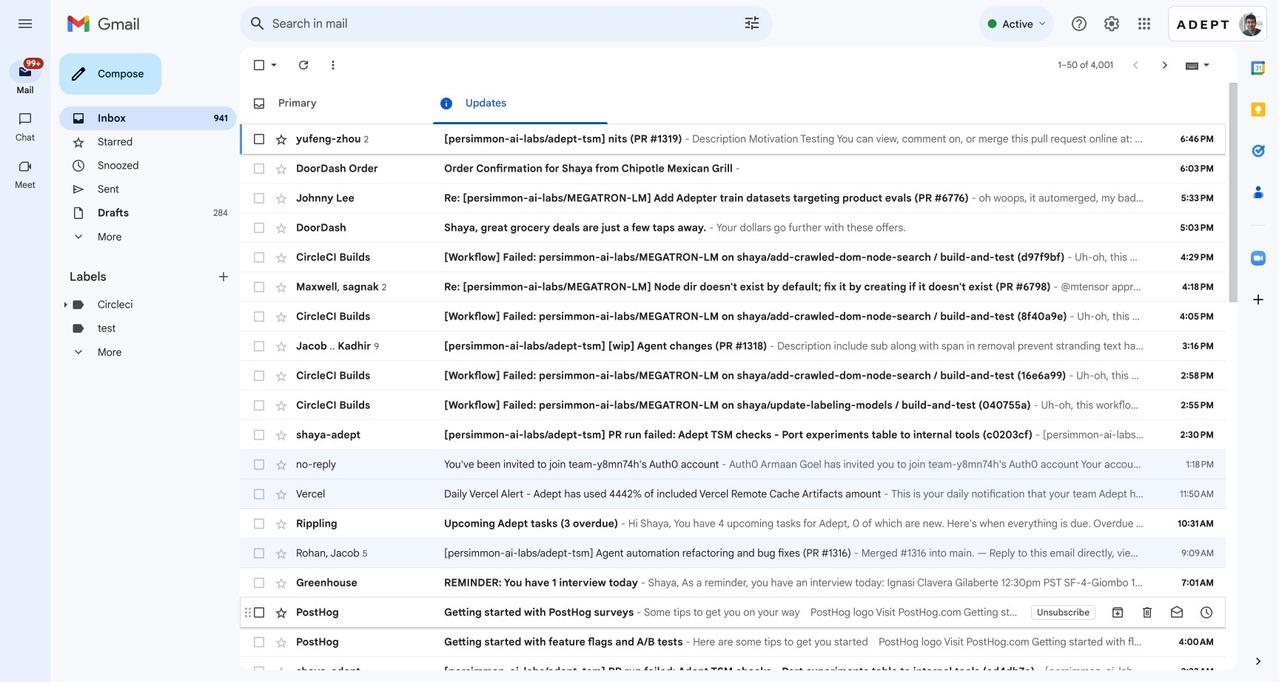 Task type: locate. For each thing, give the bounding box(es) containing it.
heading
[[0, 84, 50, 96], [0, 132, 50, 144], [0, 179, 50, 191], [70, 270, 216, 284]]

gmail image
[[67, 9, 147, 39]]

tab list
[[1238, 47, 1280, 629], [240, 83, 1226, 124]]

18 row from the top
[[240, 628, 1226, 658]]

main menu image
[[16, 15, 34, 33]]

8 row from the top
[[240, 332, 1226, 361]]

settings image
[[1103, 15, 1121, 33]]

9 row from the top
[[240, 361, 1226, 391]]

updates tab
[[427, 83, 614, 124]]

None checkbox
[[252, 339, 267, 354], [252, 369, 267, 384], [252, 428, 267, 443], [252, 487, 267, 502], [252, 517, 267, 532], [252, 635, 267, 650], [252, 665, 267, 680], [252, 339, 267, 354], [252, 369, 267, 384], [252, 428, 267, 443], [252, 487, 267, 502], [252, 517, 267, 532], [252, 635, 267, 650], [252, 665, 267, 680]]

Search in mail text field
[[273, 16, 702, 31]]

navigation
[[0, 47, 52, 683]]

None checkbox
[[252, 58, 267, 73], [252, 132, 267, 147], [252, 161, 267, 176], [252, 191, 267, 206], [252, 221, 267, 236], [252, 250, 267, 265], [252, 280, 267, 295], [252, 310, 267, 324], [252, 398, 267, 413], [252, 458, 267, 472], [252, 547, 267, 561], [252, 576, 267, 591], [252, 606, 267, 621], [252, 58, 267, 73], [252, 132, 267, 147], [252, 161, 267, 176], [252, 191, 267, 206], [252, 221, 267, 236], [252, 250, 267, 265], [252, 280, 267, 295], [252, 310, 267, 324], [252, 398, 267, 413], [252, 458, 267, 472], [252, 547, 267, 561], [252, 576, 267, 591], [252, 606, 267, 621]]

10 row from the top
[[240, 391, 1226, 421]]

16 row from the top
[[240, 569, 1226, 598]]

search in mail image
[[244, 10, 271, 37]]

main content
[[240, 83, 1226, 683]]

3 row from the top
[[240, 184, 1226, 213]]

older image
[[1158, 58, 1173, 73]]

more email options image
[[326, 58, 341, 73]]

6 row from the top
[[240, 273, 1226, 302]]

select input tool image
[[1203, 59, 1212, 70]]

row
[[240, 124, 1226, 154], [240, 154, 1226, 184], [240, 184, 1226, 213], [240, 213, 1226, 243], [240, 243, 1226, 273], [240, 273, 1226, 302], [240, 302, 1226, 332], [240, 332, 1226, 361], [240, 361, 1226, 391], [240, 391, 1226, 421], [240, 421, 1226, 450], [240, 450, 1226, 480], [240, 480, 1226, 510], [240, 510, 1226, 539], [240, 539, 1226, 569], [240, 569, 1226, 598], [240, 598, 1226, 628], [240, 628, 1226, 658], [240, 658, 1226, 683]]



Task type: vqa. For each thing, say whether or not it's contained in the screenshot.
Support image
yes



Task type: describe. For each thing, give the bounding box(es) containing it.
13 row from the top
[[240, 480, 1226, 510]]

7 row from the top
[[240, 302, 1226, 332]]

2 row from the top
[[240, 154, 1226, 184]]

11 row from the top
[[240, 421, 1226, 450]]

support image
[[1071, 15, 1089, 33]]

15 row from the top
[[240, 539, 1226, 569]]

1 horizontal spatial tab list
[[1238, 47, 1280, 629]]

refresh image
[[296, 58, 311, 73]]

14 row from the top
[[240, 510, 1226, 539]]

primary tab
[[240, 83, 426, 124]]

12 row from the top
[[240, 450, 1226, 480]]

1 row from the top
[[240, 124, 1226, 154]]

advanced search options image
[[738, 8, 767, 38]]

17 row from the top
[[240, 598, 1226, 628]]

Search in mail search field
[[240, 6, 773, 41]]

19 row from the top
[[240, 658, 1226, 683]]

4 row from the top
[[240, 213, 1226, 243]]

5 row from the top
[[240, 243, 1226, 273]]

0 horizontal spatial tab list
[[240, 83, 1226, 124]]



